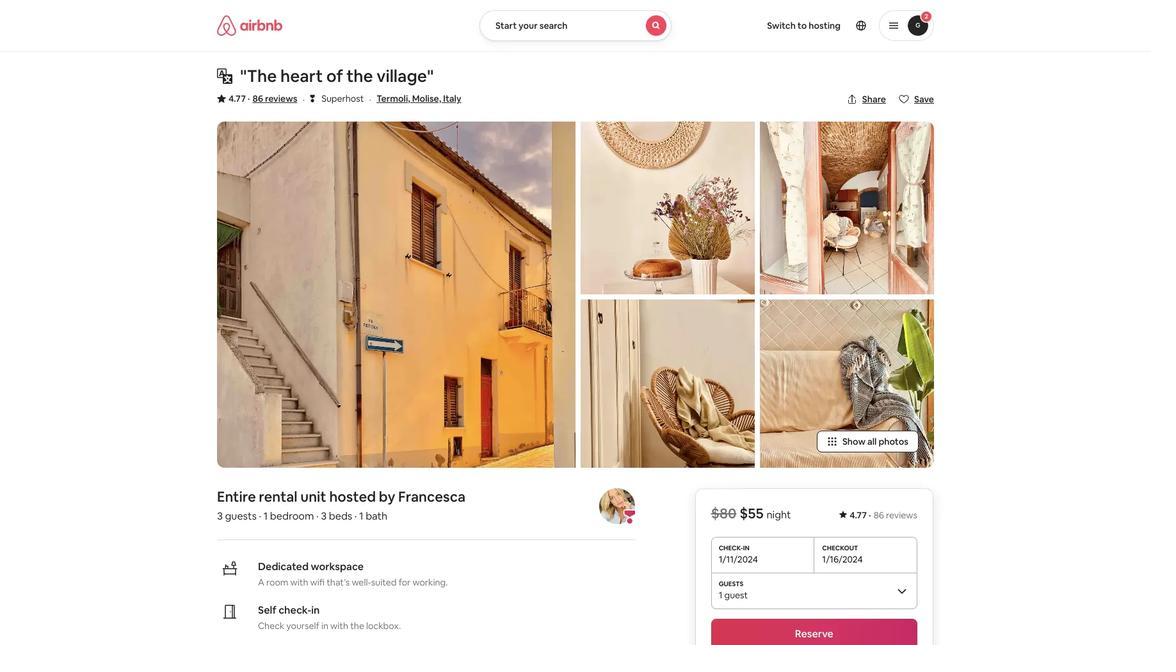 Task type: locate. For each thing, give the bounding box(es) containing it.
3
[[217, 510, 223, 523], [321, 510, 327, 523]]

switch to hosting
[[768, 20, 841, 31]]

2 3 from the left
[[321, 510, 327, 523]]

1 vertical spatial in
[[322, 621, 329, 632]]

guest
[[725, 590, 748, 601]]

1 horizontal spatial 1
[[359, 510, 364, 523]]

suited
[[371, 577, 397, 589]]

4.77
[[229, 93, 246, 104], [850, 510, 868, 521]]

entire rental unit hosted by francesca 3 guests · 1 bedroom · 3 beds · 1 bath
[[217, 488, 466, 523]]

automatically translated title: "the heart of the village" image
[[217, 69, 233, 84]]

1 vertical spatial the
[[351, 621, 364, 632]]

0 horizontal spatial 86
[[253, 93, 263, 104]]

1 vertical spatial 4.77
[[850, 510, 868, 521]]

1 left guest
[[719, 590, 723, 601]]

start your search
[[496, 20, 568, 31]]

by francesca
[[379, 488, 466, 506]]

a
[[258, 577, 265, 589]]

in
[[312, 604, 320, 617], [322, 621, 329, 632]]

3 left beds
[[321, 510, 327, 523]]

the right of
[[347, 65, 373, 87]]

86
[[253, 93, 263, 104], [874, 510, 885, 521]]

$80
[[712, 505, 737, 523]]

self
[[258, 604, 277, 617]]

"the heart of the village" image 1 image
[[217, 122, 576, 468]]

1 horizontal spatial reviews
[[887, 510, 918, 521]]

start
[[496, 20, 517, 31]]

reviews
[[265, 93, 298, 104], [887, 510, 918, 521]]

the
[[347, 65, 373, 87], [351, 621, 364, 632]]

village"
[[377, 65, 434, 87]]

molise,
[[412, 93, 442, 104]]

room
[[266, 577, 289, 589]]

4.77 · 86 reviews
[[229, 93, 298, 104], [850, 510, 918, 521]]

1 vertical spatial 4.77 · 86 reviews
[[850, 510, 918, 521]]

hosted
[[330, 488, 376, 506]]

0 vertical spatial 4.77
[[229, 93, 246, 104]]

photos
[[879, 436, 909, 448]]

dedicated
[[258, 560, 309, 574]]

1 horizontal spatial 3
[[321, 510, 327, 523]]

0 vertical spatial in
[[312, 604, 320, 617]]

0 vertical spatial reviews
[[265, 93, 298, 104]]

beds
[[329, 510, 353, 523]]

self check-in check yourself in with the lockbox.
[[258, 604, 401, 632]]

1
[[264, 510, 268, 523], [359, 510, 364, 523], [719, 590, 723, 601]]

with
[[291, 577, 308, 589], [331, 621, 349, 632]]

dedicated workspace a room with wifi that's well-suited for working.
[[258, 560, 448, 589]]

2 horizontal spatial 1
[[719, 590, 723, 601]]

that's
[[327, 577, 350, 589]]

profile element
[[687, 0, 935, 51]]

4.77 up 1/16/2024
[[850, 510, 868, 521]]

rental
[[259, 488, 298, 506]]

with left wifi
[[291, 577, 308, 589]]

night
[[767, 509, 792, 522]]

termoli, molise, italy button
[[377, 91, 462, 106]]

to
[[798, 20, 807, 31]]

wifi
[[310, 577, 325, 589]]

1 left bath
[[359, 510, 364, 523]]

·
[[248, 93, 250, 104], [303, 93, 305, 106], [369, 93, 372, 106], [259, 510, 261, 523], [316, 510, 319, 523], [355, 510, 357, 523], [869, 510, 872, 521]]

0 horizontal spatial 4.77 · 86 reviews
[[229, 93, 298, 104]]

0 vertical spatial 86
[[253, 93, 263, 104]]

termoli,
[[377, 93, 411, 104]]

share button
[[842, 88, 892, 110]]

1 3 from the left
[[217, 510, 223, 523]]

1 horizontal spatial 4.77 · 86 reviews
[[850, 510, 918, 521]]

1 horizontal spatial with
[[331, 621, 349, 632]]

workspace
[[311, 560, 364, 574]]

· termoli, molise, italy
[[369, 93, 462, 106]]

1 down rental at the left
[[264, 510, 268, 523]]

0 horizontal spatial in
[[312, 604, 320, 617]]

search
[[540, 20, 568, 31]]

"the heart of the village"
[[240, 65, 434, 87]]

4.77 down automatically translated title: "the heart of the village" icon
[[229, 93, 246, 104]]

with right yourself
[[331, 621, 349, 632]]

1 inside dropdown button
[[719, 590, 723, 601]]

the left lockbox.
[[351, 621, 364, 632]]

1 vertical spatial 86
[[874, 510, 885, 521]]

$55
[[740, 505, 764, 523]]

francesca is a superhost. learn more about francesca. image
[[600, 489, 636, 525], [600, 489, 636, 525]]

3 left guests
[[217, 510, 223, 523]]

4.77 · 86 reviews down '"the'
[[229, 93, 298, 104]]

1/16/2024
[[823, 554, 863, 566]]

in right yourself
[[322, 621, 329, 632]]

in up yourself
[[312, 604, 320, 617]]

hosting
[[809, 20, 841, 31]]

0 horizontal spatial 3
[[217, 510, 223, 523]]

bath
[[366, 510, 388, 523]]

4.77 · 86 reviews up 1/16/2024
[[850, 510, 918, 521]]

share
[[863, 94, 887, 105]]

0 vertical spatial 4.77 · 86 reviews
[[229, 93, 298, 104]]

1 horizontal spatial 4.77
[[850, 510, 868, 521]]

󰀃
[[310, 92, 315, 104]]

1 horizontal spatial 86
[[874, 510, 885, 521]]

1 vertical spatial with
[[331, 621, 349, 632]]

check
[[258, 621, 285, 632]]

0 vertical spatial with
[[291, 577, 308, 589]]

2 button
[[880, 10, 935, 41]]

entire
[[217, 488, 256, 506]]

0 horizontal spatial with
[[291, 577, 308, 589]]

well-
[[352, 577, 371, 589]]



Task type: vqa. For each thing, say whether or not it's contained in the screenshot.
than
no



Task type: describe. For each thing, give the bounding box(es) containing it.
show
[[843, 436, 866, 448]]

Start your search search field
[[480, 10, 672, 41]]

with inside dedicated workspace a room with wifi that's well-suited for working.
[[291, 577, 308, 589]]

lockbox.
[[366, 621, 401, 632]]

1 guest button
[[712, 573, 918, 609]]

1/11/2024
[[719, 554, 758, 566]]

0 vertical spatial the
[[347, 65, 373, 87]]

save
[[915, 94, 935, 105]]

0 horizontal spatial reviews
[[265, 93, 298, 104]]

0 horizontal spatial 1
[[264, 510, 268, 523]]

save button
[[894, 88, 940, 110]]

yourself
[[287, 621, 320, 632]]

switch
[[768, 20, 796, 31]]

"the heart of the village" image 3 image
[[581, 300, 755, 468]]

86 reviews button
[[253, 92, 298, 105]]

"the heart of the village" image 2 image
[[581, 122, 755, 295]]

show all photos
[[843, 436, 909, 448]]

divano letto image
[[760, 300, 935, 468]]

superhost
[[322, 93, 364, 104]]

reserve button
[[712, 619, 918, 646]]

bedroom
[[270, 510, 314, 523]]

all
[[868, 436, 877, 448]]

for
[[399, 577, 411, 589]]

working.
[[413, 577, 448, 589]]

italy
[[444, 93, 462, 104]]

with inside self check-in check yourself in with the lockbox.
[[331, 621, 349, 632]]

the inside self check-in check yourself in with the lockbox.
[[351, 621, 364, 632]]

of
[[327, 65, 343, 87]]

heart
[[281, 65, 323, 87]]

0 horizontal spatial 4.77
[[229, 93, 246, 104]]

check-
[[279, 604, 312, 617]]

unit
[[301, 488, 327, 506]]

1 guest
[[719, 590, 748, 601]]

reserve
[[796, 628, 834, 641]]

your
[[519, 20, 538, 31]]

1 vertical spatial reviews
[[887, 510, 918, 521]]

guests
[[225, 510, 257, 523]]

start your search button
[[480, 10, 672, 41]]

switch to hosting link
[[760, 12, 849, 39]]

"the
[[240, 65, 277, 87]]

$80 $55 night
[[712, 505, 792, 523]]

2
[[925, 12, 929, 21]]

1 horizontal spatial in
[[322, 621, 329, 632]]

"the heart of the village" image 4 image
[[760, 122, 935, 295]]

show all photos button
[[817, 431, 919, 453]]



